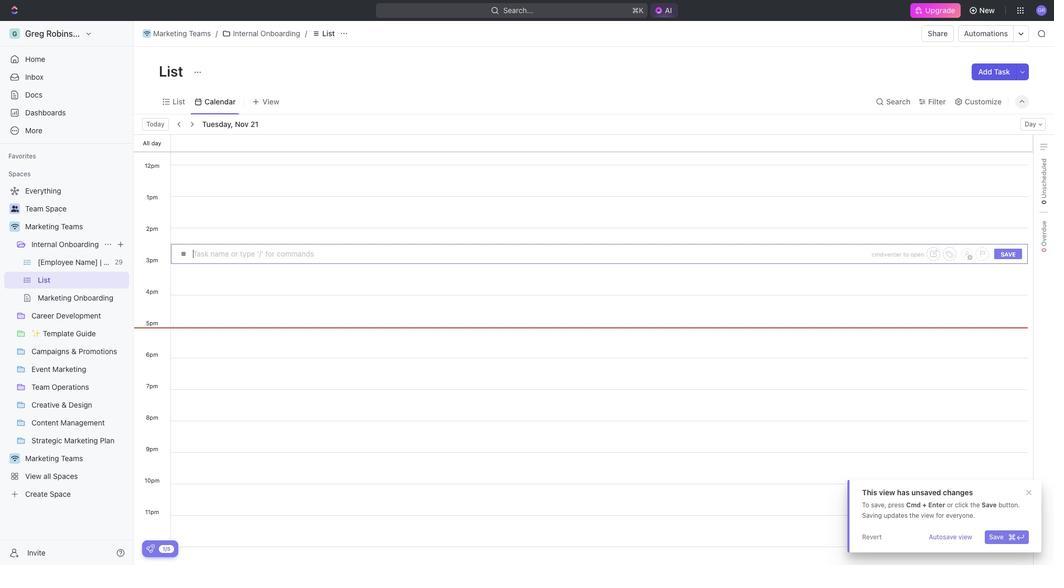 Task type: locate. For each thing, give the bounding box(es) containing it.
1 vertical spatial team
[[31, 383, 50, 392]]

cmd+enter
[[872, 251, 902, 257]]

team right the user group image
[[25, 204, 43, 213]]

onboarding checklist button element
[[146, 545, 155, 553]]

0 vertical spatial view
[[880, 488, 896, 497]]

1 horizontal spatial internal onboarding link
[[220, 27, 303, 40]]

1 vertical spatial save
[[982, 501, 998, 509]]

management
[[61, 418, 105, 427]]

+
[[923, 501, 927, 509]]

Task name or type '/' for commands text field
[[193, 247, 870, 261]]

onboarding checklist button image
[[146, 545, 155, 553]]

1 vertical spatial internal
[[31, 240, 57, 249]]

1 horizontal spatial internal onboarding
[[233, 29, 300, 38]]

workspace
[[92, 29, 135, 38]]

today button
[[142, 118, 169, 131]]

team space
[[25, 204, 67, 213]]

view
[[263, 97, 279, 106], [25, 472, 42, 481]]

0 vertical spatial &
[[71, 347, 77, 356]]

2 horizontal spatial list link
[[309, 27, 338, 40]]

1 vertical spatial &
[[62, 400, 67, 409]]

wifi image right workspace in the top of the page
[[144, 31, 150, 36]]

2 horizontal spatial view
[[959, 533, 973, 541]]

everything link
[[4, 183, 127, 199]]

1 vertical spatial 0
[[1040, 248, 1048, 252]]

2 / from the left
[[305, 29, 307, 38]]

filter
[[929, 97, 947, 106]]

view up save,
[[880, 488, 896, 497]]

1 horizontal spatial wifi image
[[144, 31, 150, 36]]

0 vertical spatial internal onboarding
[[233, 29, 300, 38]]

cmd+enter to open
[[872, 251, 925, 257]]

1 0 from the top
[[1040, 200, 1048, 204]]

0 horizontal spatial internal onboarding
[[31, 240, 99, 249]]

tasks
[[146, 258, 165, 267]]

career development
[[31, 311, 101, 320]]

[employee name] | onboarding tasks
[[38, 258, 165, 267]]

tree containing everything
[[4, 183, 165, 503]]

team inside "team operations" link
[[31, 383, 50, 392]]

0 horizontal spatial list link
[[38, 272, 127, 289]]

4pm
[[146, 288, 158, 295]]

2 vertical spatial marketing teams
[[25, 454, 83, 463]]

1 horizontal spatial list link
[[171, 94, 185, 109]]

set priority image
[[976, 247, 990, 261]]

ai button
[[651, 3, 679, 18]]

1 vertical spatial the
[[910, 512, 920, 520]]

0
[[1040, 200, 1048, 204], [1040, 248, 1048, 252]]

unsaved
[[912, 488, 942, 497]]

robinson's
[[46, 29, 90, 38]]

1 vertical spatial teams
[[61, 222, 83, 231]]

0 horizontal spatial &
[[62, 400, 67, 409]]

1 vertical spatial internal onboarding
[[31, 240, 99, 249]]

1 vertical spatial view
[[25, 472, 42, 481]]

2 vertical spatial save
[[990, 533, 1004, 541]]

internal inside tree
[[31, 240, 57, 249]]

wifi image inside tree
[[11, 224, 19, 230]]

view inside view button
[[263, 97, 279, 106]]

team down event
[[31, 383, 50, 392]]

1 horizontal spatial spaces
[[53, 472, 78, 481]]

click
[[956, 501, 969, 509]]

ai
[[665, 6, 673, 15]]

more
[[25, 126, 43, 135]]

cmd
[[907, 501, 922, 509]]

/
[[216, 29, 218, 38], [305, 29, 307, 38]]

0 vertical spatial 0
[[1040, 200, 1048, 204]]

& left design
[[62, 400, 67, 409]]

1 horizontal spatial view
[[922, 512, 935, 520]]

teams for the bottom marketing teams link
[[61, 454, 83, 463]]

development
[[56, 311, 101, 320]]

view all spaces link
[[4, 468, 127, 485]]

space down everything link
[[45, 204, 67, 213]]

view inside button
[[959, 533, 973, 541]]

favorites
[[8, 152, 36, 160]]

1 vertical spatial marketing teams
[[25, 222, 83, 231]]

team inside 'team space' link
[[25, 204, 43, 213]]

1 vertical spatial internal onboarding link
[[31, 236, 100, 253]]

save down button.
[[990, 533, 1004, 541]]

automations
[[965, 29, 1009, 38]]

0 vertical spatial list link
[[309, 27, 338, 40]]

dashboards
[[25, 108, 66, 117]]

save inside this view has unsaved changes to save, press cmd + enter or click the save button. saving updates the view for everyone.
[[982, 501, 998, 509]]

marketing teams link
[[140, 27, 214, 40], [25, 218, 127, 235], [25, 450, 127, 467]]

day
[[1025, 120, 1037, 128]]

0 vertical spatial team
[[25, 204, 43, 213]]

tree
[[4, 183, 165, 503]]

0 horizontal spatial view
[[25, 472, 42, 481]]

view button
[[249, 89, 283, 114]]

revert
[[863, 533, 883, 541]]

campaigns
[[31, 347, 69, 356]]

0 vertical spatial internal onboarding link
[[220, 27, 303, 40]]

the right click
[[971, 501, 981, 509]]

internal
[[233, 29, 259, 38], [31, 240, 57, 249]]

today
[[146, 120, 165, 128]]

calendar
[[205, 97, 236, 106]]

space for team space
[[45, 204, 67, 213]]

2 vertical spatial list link
[[38, 272, 127, 289]]

filter button
[[916, 94, 950, 109]]

docs
[[25, 90, 43, 99]]

view for this
[[880, 488, 896, 497]]

add task
[[979, 67, 1011, 76]]

5pm
[[146, 320, 158, 326]]

space down view all spaces link
[[50, 490, 71, 499]]

21
[[251, 120, 259, 129]]

new button
[[965, 2, 1002, 19]]

team for team operations
[[31, 383, 50, 392]]

marketing onboarding link
[[38, 290, 127, 306]]

marketing teams
[[153, 29, 211, 38], [25, 222, 83, 231], [25, 454, 83, 463]]

0 vertical spatial internal
[[233, 29, 259, 38]]

saving
[[863, 512, 883, 520]]

0 vertical spatial marketing teams link
[[140, 27, 214, 40]]

view inside view all spaces link
[[25, 472, 42, 481]]

promotions
[[79, 347, 117, 356]]

favorites button
[[4, 150, 40, 163]]

home link
[[4, 51, 129, 68]]

guide
[[76, 329, 96, 338]]

0 vertical spatial the
[[971, 501, 981, 509]]

1 horizontal spatial view
[[263, 97, 279, 106]]

& down ✨ template guide link
[[71, 347, 77, 356]]

0 horizontal spatial spaces
[[8, 170, 31, 178]]

1 vertical spatial space
[[50, 490, 71, 499]]

autosave
[[930, 533, 958, 541]]

spaces down favorites button
[[8, 170, 31, 178]]

event
[[31, 365, 50, 374]]

spaces up create space link
[[53, 472, 78, 481]]

campaigns & promotions link
[[31, 343, 127, 360]]

team for team space
[[25, 204, 43, 213]]

0 vertical spatial view
[[263, 97, 279, 106]]

strategic marketing plan
[[31, 436, 115, 445]]

2 vertical spatial teams
[[61, 454, 83, 463]]

0 horizontal spatial wifi image
[[11, 224, 19, 230]]

wifi image
[[11, 456, 19, 462]]

nov
[[235, 120, 249, 129]]

wifi image
[[144, 31, 150, 36], [11, 224, 19, 230]]

view button
[[249, 94, 283, 109]]

0 vertical spatial save
[[1002, 251, 1017, 257]]

onboarding
[[261, 29, 300, 38], [59, 240, 99, 249], [104, 258, 144, 267], [74, 293, 113, 302]]

wifi image down the user group image
[[11, 224, 19, 230]]

1 vertical spatial wifi image
[[11, 224, 19, 230]]

0 vertical spatial space
[[45, 204, 67, 213]]

spaces
[[8, 170, 31, 178], [53, 472, 78, 481]]

save inside button
[[990, 533, 1004, 541]]

1 horizontal spatial internal
[[233, 29, 259, 38]]

1 horizontal spatial the
[[971, 501, 981, 509]]

0 vertical spatial wifi image
[[144, 31, 150, 36]]

1 vertical spatial list link
[[171, 94, 185, 109]]

view for view all spaces
[[25, 472, 42, 481]]

save right set priority element
[[1002, 251, 1017, 257]]

2 vertical spatial view
[[959, 533, 973, 541]]

view down +
[[922, 512, 935, 520]]

1 horizontal spatial /
[[305, 29, 307, 38]]

1 horizontal spatial &
[[71, 347, 77, 356]]

0 vertical spatial spaces
[[8, 170, 31, 178]]

the down cmd at the bottom
[[910, 512, 920, 520]]

tree inside sidebar navigation
[[4, 183, 165, 503]]

8pm
[[146, 414, 158, 421]]

upgrade link
[[911, 3, 961, 18]]

marketing onboarding
[[38, 293, 113, 302]]

0 horizontal spatial /
[[216, 29, 218, 38]]

7pm
[[146, 383, 158, 389]]

set priority element
[[976, 247, 990, 261]]

view down everyone.
[[959, 533, 973, 541]]

automations button
[[960, 26, 1014, 41]]

0 horizontal spatial internal
[[31, 240, 57, 249]]

0 horizontal spatial view
[[880, 488, 896, 497]]

user group image
[[11, 206, 19, 212]]

career
[[31, 311, 54, 320]]

has
[[898, 488, 910, 497]]

12pm
[[145, 162, 160, 169]]

operations
[[52, 383, 89, 392]]

autosave view button
[[925, 531, 977, 544]]

2 0 from the top
[[1040, 248, 1048, 252]]

0 for overdue
[[1040, 248, 1048, 252]]

teams for middle marketing teams link
[[61, 222, 83, 231]]

internal onboarding
[[233, 29, 300, 38], [31, 240, 99, 249]]

save left button.
[[982, 501, 998, 509]]

greg
[[25, 29, 44, 38]]

dashboards link
[[4, 104, 129, 121]]



Task type: vqa. For each thing, say whether or not it's contained in the screenshot.
the middle view
yes



Task type: describe. For each thing, give the bounding box(es) containing it.
design
[[69, 400, 92, 409]]

view for autosave
[[959, 533, 973, 541]]

✨ template guide link
[[31, 325, 127, 342]]

inbox
[[25, 72, 44, 81]]

calendar link
[[203, 94, 236, 109]]

✨ template guide
[[31, 329, 96, 338]]

internal onboarding inside tree
[[31, 240, 99, 249]]

0 horizontal spatial the
[[910, 512, 920, 520]]

greg robinson's workspace
[[25, 29, 135, 38]]

0 for unscheduled
[[1040, 200, 1048, 204]]

view for view
[[263, 97, 279, 106]]

all
[[44, 472, 51, 481]]

add task button
[[973, 64, 1017, 80]]

1/5
[[163, 546, 171, 552]]

1 vertical spatial view
[[922, 512, 935, 520]]

day
[[152, 139, 161, 146]]

marketing teams for middle marketing teams link
[[25, 222, 83, 231]]

11pm
[[145, 509, 159, 515]]

all day
[[143, 139, 161, 146]]

content management
[[31, 418, 105, 427]]

event marketing
[[31, 365, 86, 374]]

10pm
[[145, 477, 160, 484]]

wifi image inside marketing teams link
[[144, 31, 150, 36]]

career development link
[[31, 308, 127, 324]]

everything
[[25, 186, 61, 195]]

create space
[[25, 490, 71, 499]]

updates
[[884, 512, 908, 520]]

1 vertical spatial spaces
[[53, 472, 78, 481]]

button.
[[999, 501, 1021, 509]]

& for creative
[[62, 400, 67, 409]]

creative & design link
[[31, 397, 127, 414]]

campaigns & promotions
[[31, 347, 117, 356]]

1 vertical spatial marketing teams link
[[25, 218, 127, 235]]

0 horizontal spatial internal onboarding link
[[31, 236, 100, 253]]

add
[[979, 67, 993, 76]]

create space link
[[4, 486, 127, 503]]

marketing teams for the bottom marketing teams link
[[25, 454, 83, 463]]

share button
[[922, 25, 955, 42]]

team space link
[[25, 200, 127, 217]]

0 vertical spatial teams
[[189, 29, 211, 38]]

9pm
[[146, 446, 158, 452]]

overdue
[[1040, 221, 1048, 248]]

to
[[863, 501, 870, 509]]

2 vertical spatial marketing teams link
[[25, 450, 127, 467]]

everyone.
[[947, 512, 976, 520]]

search
[[887, 97, 911, 106]]

this
[[863, 488, 878, 497]]

share
[[928, 29, 949, 38]]

home
[[25, 55, 45, 64]]

2pm
[[146, 225, 158, 232]]

name]
[[75, 258, 98, 267]]

for
[[937, 512, 945, 520]]

enter
[[929, 501, 946, 509]]

strategic marketing plan link
[[31, 432, 127, 449]]

& for campaigns
[[71, 347, 77, 356]]

create
[[25, 490, 48, 499]]

docs link
[[4, 87, 129, 103]]

upgrade
[[926, 6, 956, 15]]

save button
[[986, 531, 1030, 544]]

|
[[100, 258, 102, 267]]

revert button
[[859, 531, 887, 544]]

strategic
[[31, 436, 62, 445]]

1 / from the left
[[216, 29, 218, 38]]

content
[[31, 418, 59, 427]]

creative
[[31, 400, 60, 409]]

new
[[980, 6, 996, 15]]

team operations link
[[31, 379, 127, 396]]

greg robinson's workspace, , element
[[9, 28, 20, 39]]

1pm
[[147, 194, 158, 200]]

invite
[[27, 548, 46, 557]]

view all spaces
[[25, 472, 78, 481]]

team operations
[[31, 383, 89, 392]]

search button
[[873, 94, 914, 109]]

more button
[[4, 122, 129, 139]]

g
[[12, 30, 17, 38]]

sidebar navigation
[[0, 21, 165, 565]]

6pm
[[146, 351, 158, 358]]

space for create space
[[50, 490, 71, 499]]

gr
[[1039, 7, 1046, 13]]

creative & design
[[31, 400, 92, 409]]

to
[[904, 251, 910, 257]]

or
[[948, 501, 954, 509]]

0 vertical spatial marketing teams
[[153, 29, 211, 38]]

inbox link
[[4, 69, 129, 86]]

3pm
[[146, 257, 158, 263]]

tuesday,
[[202, 120, 233, 129]]

content management link
[[31, 415, 127, 431]]

task
[[995, 67, 1011, 76]]

event marketing link
[[31, 361, 127, 378]]

[employee
[[38, 258, 73, 267]]

✨
[[31, 329, 41, 338]]

autosave view
[[930, 533, 973, 541]]

all
[[143, 139, 150, 146]]

customize
[[966, 97, 1002, 106]]

list inside tree
[[38, 276, 50, 284]]



